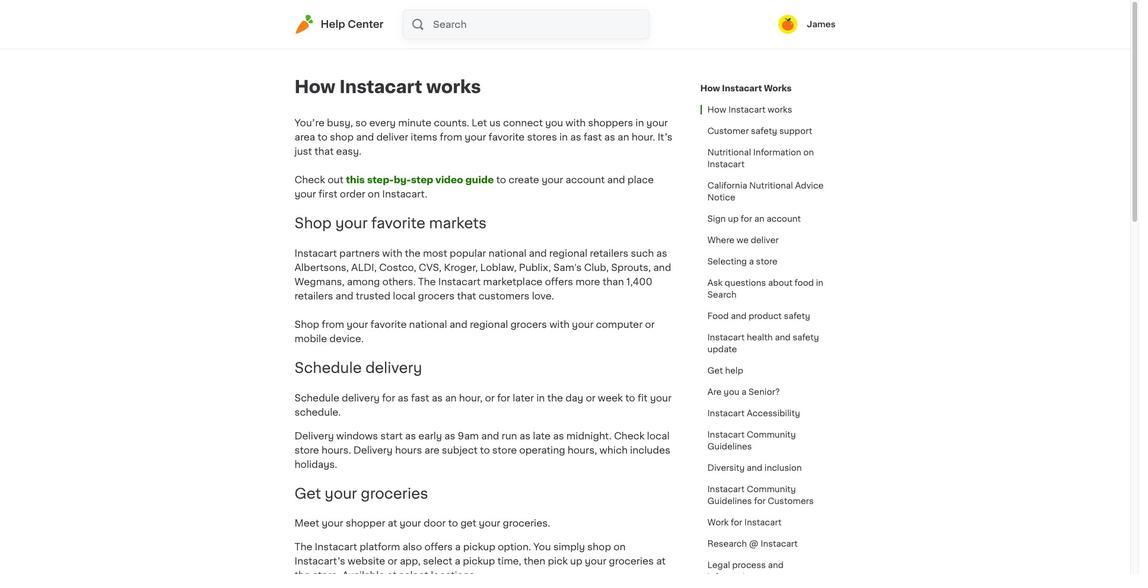 Task type: vqa. For each thing, say whether or not it's contained in the screenshot.
Cancel
no



Task type: describe. For each thing, give the bounding box(es) containing it.
for up start at the left of page
[[382, 393, 395, 403]]

customer safety support link
[[701, 120, 820, 142]]

information
[[754, 148, 802, 157]]

love.
[[532, 291, 554, 301]]

instacart community guidelines
[[708, 431, 796, 451]]

or right hour,
[[485, 393, 495, 403]]

more
[[576, 277, 601, 287]]

with inside instacart partners with the most popular national and regional retailers such as albertsons, aldi, costco, cvs, kroger, loblaw, publix, sam's club, sprouts, and wegmans, among others. the instacart marketplace offers more than 1,400 retailers and trusted local grocers that customers love.
[[382, 249, 403, 258]]

grocers inside shop from your favorite national and regional grocers with your computer or mobile device.
[[511, 320, 547, 329]]

california nutritional advice notice
[[708, 182, 824, 202]]

1 vertical spatial deliver
[[751, 236, 779, 245]]

instacart up albertsons,
[[295, 249, 337, 258]]

and up publix, at the top left of page
[[529, 249, 547, 258]]

the inside the instacart platform also offers a pickup option. you simply shop on instacart's website or app, select a pickup time, then pick up your groceries at the store. available at select locations.
[[295, 571, 310, 575]]

california
[[708, 182, 748, 190]]

to inside you're busy, so every minute counts. let us connect you with shoppers in your area to shop and deliver items from your favorite stores in as fast as an hour. it's just that easy.
[[318, 132, 328, 142]]

user avatar image
[[779, 15, 798, 34]]

get for get your groceries
[[295, 487, 321, 501]]

0 horizontal spatial groceries
[[361, 487, 428, 501]]

connect
[[503, 118, 543, 128]]

your up "also"
[[400, 519, 421, 529]]

0 horizontal spatial delivery
[[295, 431, 334, 441]]

or inside the instacart platform also offers a pickup option. you simply shop on instacart's website or app, select a pickup time, then pick up your groceries at the store. available at select locations.
[[388, 557, 398, 567]]

hour.
[[632, 132, 656, 142]]

and inside the delivery windows start as early as 9am and run as late as midnight. check local store hours. delivery hours are subject to store operating hours, which includes holidays.
[[482, 431, 499, 441]]

time,
[[498, 557, 522, 567]]

customers
[[479, 291, 530, 301]]

busy,
[[327, 118, 353, 128]]

that inside instacart partners with the most popular national and regional retailers such as albertsons, aldi, costco, cvs, kroger, loblaw, publix, sam's club, sprouts, and wegmans, among others. the instacart marketplace offers more than 1,400 retailers and trusted local grocers that customers love.
[[457, 291, 476, 301]]

from inside you're busy, so every minute counts. let us connect you with shoppers in your area to shop and deliver items from your favorite stores in as fast as an hour. it's just that easy.
[[440, 132, 462, 142]]

it's
[[658, 132, 673, 142]]

publix,
[[519, 263, 551, 272]]

update
[[708, 345, 737, 354]]

your down the holidays. in the bottom of the page
[[325, 487, 357, 501]]

regional inside instacart partners with the most popular national and regional retailers such as albertsons, aldi, costco, cvs, kroger, loblaw, publix, sam's club, sprouts, and wegmans, among others. the instacart marketplace offers more than 1,400 retailers and trusted local grocers that customers love.
[[549, 249, 588, 258]]

you're busy, so every minute counts. let us connect you with shoppers in your area to shop and deliver items from your favorite stores in as fast as an hour. it's just that easy.
[[295, 118, 673, 156]]

center
[[348, 20, 384, 29]]

instacart's
[[295, 557, 345, 567]]

your right meet
[[322, 519, 343, 529]]

as left hour,
[[432, 393, 443, 403]]

james link
[[779, 15, 836, 34]]

partners
[[340, 249, 380, 258]]

cvs,
[[419, 263, 442, 272]]

health
[[747, 334, 773, 342]]

and down such
[[654, 263, 672, 272]]

california nutritional advice notice link
[[701, 175, 836, 208]]

community for instacart community guidelines for customers
[[747, 486, 796, 494]]

offers inside instacart partners with the most popular national and regional retailers such as albertsons, aldi, costco, cvs, kroger, loblaw, publix, sam's club, sprouts, and wegmans, among others. the instacart marketplace offers more than 1,400 retailers and trusted local grocers that customers love.
[[545, 277, 573, 287]]

to inside the delivery windows start as early as 9am and run as late as midnight. check local store hours. delivery hours are subject to store operating hours, which includes holidays.
[[480, 446, 490, 455]]

0 horizontal spatial store
[[295, 446, 319, 455]]

instacart down are
[[708, 410, 745, 418]]

groceries inside the instacart platform also offers a pickup option. you simply shop on instacart's website or app, select a pickup time, then pick up your groceries at the store. available at select locations.
[[609, 557, 654, 567]]

food
[[795, 279, 814, 287]]

wegmans,
[[295, 277, 345, 287]]

a inside are you a senior? link
[[742, 388, 747, 397]]

1 vertical spatial favorite
[[371, 217, 426, 230]]

among
[[347, 277, 380, 287]]

and inside shop from your favorite national and regional grocers with your computer or mobile device.
[[450, 320, 468, 329]]

food and product safety link
[[701, 306, 818, 327]]

early
[[419, 431, 442, 441]]

and inside instacart health and safety update
[[775, 334, 791, 342]]

selecting a store link
[[701, 251, 785, 272]]

later
[[513, 393, 534, 403]]

nutritional inside 'california nutritional advice notice'
[[750, 182, 793, 190]]

your up it's
[[647, 118, 668, 128]]

1 horizontal spatial delivery
[[354, 446, 393, 455]]

1 horizontal spatial store
[[493, 446, 517, 455]]

you're
[[295, 118, 325, 128]]

and right food
[[731, 312, 747, 321]]

for inside work for instacart link
[[731, 519, 743, 527]]

instacart health and safety update link
[[701, 327, 836, 360]]

and inside 'link'
[[747, 464, 763, 472]]

late
[[533, 431, 551, 441]]

get help link
[[701, 360, 751, 382]]

in up hour.
[[636, 118, 644, 128]]

sign up for an account
[[708, 215, 801, 223]]

shop for shop from your favorite national and regional grocers with your computer or mobile device.
[[295, 320, 319, 329]]

guidelines for instacart community guidelines for customers
[[708, 497, 752, 506]]

are you a senior? link
[[701, 382, 787, 403]]

as up hours
[[405, 431, 416, 441]]

loblaw,
[[481, 263, 517, 272]]

instacart accessibility link
[[701, 403, 808, 424]]

as right stores on the top left of the page
[[571, 132, 582, 142]]

process
[[733, 562, 766, 570]]

favorite inside shop from your favorite national and regional grocers with your computer or mobile device.
[[371, 320, 407, 329]]

guide
[[466, 175, 494, 185]]

nutritional information on instacart
[[708, 148, 814, 169]]

your right create
[[542, 175, 563, 185]]

as up start at the left of page
[[398, 393, 409, 403]]

safety for product
[[784, 312, 811, 321]]

hours
[[395, 446, 422, 455]]

safety inside customer safety support link
[[751, 127, 778, 135]]

mobile
[[295, 334, 327, 344]]

your left first
[[295, 189, 316, 199]]

support
[[780, 127, 813, 135]]

the instacart platform also offers a pickup option. you simply shop on instacart's website or app, select a pickup time, then pick up your groceries at the store. available at select locations.
[[295, 543, 666, 575]]

guidelines for instacart community guidelines
[[708, 443, 752, 451]]

your down order at the top left
[[335, 217, 368, 230]]

trusted
[[356, 291, 391, 301]]

as down shoppers
[[605, 132, 616, 142]]

instacart up @
[[745, 519, 782, 527]]

instacart up how instacart works link
[[722, 84, 762, 93]]

1 horizontal spatial how instacart works
[[708, 106, 793, 114]]

and inside you're busy, so every minute counts. let us connect you with shoppers in your area to shop and deliver items from your favorite stores in as fast as an hour. it's just that easy.
[[356, 132, 374, 142]]

information
[[708, 573, 756, 575]]

how up you're
[[295, 78, 336, 96]]

every
[[369, 118, 396, 128]]

get for get help
[[708, 367, 723, 375]]

as right the late in the left bottom of the page
[[553, 431, 564, 441]]

grocers inside instacart partners with the most popular national and regional retailers such as albertsons, aldi, costco, cvs, kroger, loblaw, publix, sam's club, sprouts, and wegmans, among others. the instacart marketplace offers more than 1,400 retailers and trusted local grocers that customers love.
[[418, 291, 455, 301]]

holidays.
[[295, 460, 337, 469]]

store.
[[313, 571, 340, 575]]

deliver inside you're busy, so every minute counts. let us connect you with shoppers in your area to shop and deliver items from your favorite stores in as fast as an hour. it's just that easy.
[[377, 132, 409, 142]]

as right run
[[520, 431, 531, 441]]

senior?
[[749, 388, 780, 397]]

instacart inside the instacart platform also offers a pickup option. you simply shop on instacart's website or app, select a pickup time, then pick up your groceries at the store. available at select locations.
[[315, 543, 357, 552]]

shop inside you're busy, so every minute counts. let us connect you with shoppers in your area to shop and deliver items from your favorite stores in as fast as an hour. it's just that easy.
[[330, 132, 354, 142]]

from inside shop from your favorite national and regional grocers with your computer or mobile device.
[[322, 320, 344, 329]]

james
[[807, 20, 836, 28]]

food and product safety
[[708, 312, 811, 321]]

check out this step-by-step video guide
[[295, 175, 494, 185]]

help center
[[321, 20, 384, 29]]

video
[[436, 175, 463, 185]]

to left "get"
[[448, 519, 458, 529]]

this step-by-step video guide link
[[346, 175, 494, 185]]

requests
[[758, 573, 795, 575]]

to inside to create your account and place your first order on instacart.
[[497, 175, 506, 185]]

how instacart works link
[[701, 99, 800, 120]]

sign up for an account link
[[701, 208, 808, 230]]

items
[[411, 132, 438, 142]]

customer safety support
[[708, 127, 813, 135]]

instacart image
[[295, 15, 314, 34]]

door
[[424, 519, 446, 529]]

how for how instacart works link
[[708, 106, 727, 114]]

easy.
[[336, 147, 362, 156]]

get your groceries
[[295, 487, 428, 501]]

on inside nutritional information on instacart
[[804, 148, 814, 157]]

instacart partners with the most popular national and regional retailers such as albertsons, aldi, costco, cvs, kroger, loblaw, publix, sam's club, sprouts, and wegmans, among others. the instacart marketplace offers more than 1,400 retailers and trusted local grocers that customers love.
[[295, 249, 672, 301]]

national inside instacart partners with the most popular national and regional retailers such as albertsons, aldi, costco, cvs, kroger, loblaw, publix, sam's club, sprouts, and wegmans, among others. the instacart marketplace offers more than 1,400 retailers and trusted local grocers that customers love.
[[489, 249, 527, 258]]

includes
[[630, 446, 671, 455]]

customers
[[768, 497, 814, 506]]

simply
[[554, 543, 585, 552]]

albertsons,
[[295, 263, 349, 272]]

0 vertical spatial retailers
[[590, 249, 629, 258]]

minute
[[398, 118, 432, 128]]

research @ instacart link
[[701, 534, 805, 555]]

customer
[[708, 127, 749, 135]]

community for instacart community guidelines
[[747, 431, 796, 439]]

how for how instacart works link
[[701, 84, 720, 93]]

search
[[708, 291, 737, 299]]

you inside are you a senior? link
[[724, 388, 740, 397]]

instacart community guidelines for customers link
[[701, 479, 836, 512]]

1 pickup from the top
[[463, 543, 496, 552]]

to create your account and place your first order on instacart.
[[295, 175, 654, 199]]

instacart down kroger,
[[438, 277, 481, 287]]

Search search field
[[432, 10, 649, 39]]

shop inside the instacart platform also offers a pickup option. you simply shop on instacart's website or app, select a pickup time, then pick up your groceries at the store. available at select locations.
[[588, 543, 611, 552]]

on inside the instacart platform also offers a pickup option. you simply shop on instacart's website or app, select a pickup time, then pick up your groceries at the store. available at select locations.
[[614, 543, 626, 552]]

instacart inside instacart health and safety update
[[708, 334, 745, 342]]

sam's
[[554, 263, 582, 272]]

to inside schedule delivery for as fast as an hour, or for later in the day or week to fit your schedule.
[[626, 393, 636, 403]]



Task type: locate. For each thing, give the bounding box(es) containing it.
your right fit
[[650, 393, 672, 403]]

0 vertical spatial on
[[804, 148, 814, 157]]

fast up early
[[411, 393, 429, 403]]

store up about on the right of the page
[[756, 258, 778, 266]]

guidelines up "diversity"
[[708, 443, 752, 451]]

for inside instacart community guidelines for customers
[[754, 497, 766, 506]]

1 horizontal spatial on
[[614, 543, 626, 552]]

0 horizontal spatial get
[[295, 487, 321, 501]]

meet your shopper at your door to get your groceries.
[[295, 519, 553, 529]]

1 horizontal spatial you
[[724, 388, 740, 397]]

start
[[381, 431, 403, 441]]

1 vertical spatial check
[[614, 431, 645, 441]]

0 horizontal spatial the
[[295, 571, 310, 575]]

an
[[618, 132, 630, 142], [755, 215, 765, 223], [445, 393, 457, 403]]

guidelines inside instacart community guidelines
[[708, 443, 752, 451]]

0 horizontal spatial works
[[427, 78, 481, 96]]

just
[[295, 147, 312, 156]]

1 vertical spatial schedule
[[295, 393, 340, 403]]

as
[[571, 132, 582, 142], [605, 132, 616, 142], [657, 249, 668, 258], [398, 393, 409, 403], [432, 393, 443, 403], [405, 431, 416, 441], [445, 431, 456, 441], [520, 431, 531, 441], [553, 431, 564, 441]]

and left run
[[482, 431, 499, 441]]

the down cvs,
[[418, 277, 436, 287]]

2 vertical spatial at
[[387, 571, 397, 575]]

the inside the instacart platform also offers a pickup option. you simply shop on instacart's website or app, select a pickup time, then pick up your groceries at the store. available at select locations.
[[295, 543, 313, 552]]

0 horizontal spatial up
[[570, 557, 583, 567]]

safety right health
[[793, 334, 819, 342]]

2 horizontal spatial an
[[755, 215, 765, 223]]

schedule delivery
[[295, 361, 422, 375]]

get help
[[708, 367, 744, 375]]

deliver down every
[[377, 132, 409, 142]]

works down works
[[768, 106, 793, 114]]

accessibility
[[747, 410, 801, 418]]

fast inside you're busy, so every minute counts. let us connect you with shoppers in your area to shop and deliver items from your favorite stores in as fast as an hour. it's just that easy.
[[584, 132, 602, 142]]

nutritional inside nutritional information on instacart
[[708, 148, 751, 157]]

0 horizontal spatial account
[[566, 175, 605, 185]]

0 horizontal spatial national
[[409, 320, 447, 329]]

1 shop from the top
[[295, 217, 332, 230]]

1 horizontal spatial get
[[708, 367, 723, 375]]

fast
[[584, 132, 602, 142], [411, 393, 429, 403]]

instacart down "diversity"
[[708, 486, 745, 494]]

0 vertical spatial grocers
[[418, 291, 455, 301]]

platform
[[360, 543, 400, 552]]

product
[[749, 312, 782, 321]]

1 horizontal spatial shop
[[588, 543, 611, 552]]

up down simply
[[570, 557, 583, 567]]

are
[[708, 388, 722, 397]]

on
[[804, 148, 814, 157], [368, 189, 380, 199], [614, 543, 626, 552]]

your right "get"
[[479, 519, 501, 529]]

1 vertical spatial on
[[368, 189, 380, 199]]

as up subject
[[445, 431, 456, 441]]

are
[[425, 446, 440, 455]]

from up device. at the left of page
[[322, 320, 344, 329]]

instacart up instacart's
[[315, 543, 357, 552]]

that inside you're busy, so every minute counts. let us connect you with shoppers in your area to shop and deliver items from your favorite stores in as fast as an hour. it's just that easy.
[[315, 147, 334, 156]]

1 vertical spatial retailers
[[295, 291, 333, 301]]

0 vertical spatial groceries
[[361, 487, 428, 501]]

an down shoppers
[[618, 132, 630, 142]]

locations.
[[431, 571, 477, 575]]

favorite down instacart.
[[371, 217, 426, 230]]

check
[[295, 175, 325, 185], [614, 431, 645, 441]]

instacart up california
[[708, 160, 745, 169]]

your down let
[[465, 132, 486, 142]]

instacart inside nutritional information on instacart
[[708, 160, 745, 169]]

local inside instacart partners with the most popular national and regional retailers such as albertsons, aldi, costco, cvs, kroger, loblaw, publix, sam's club, sprouts, and wegmans, among others. the instacart marketplace offers more than 1,400 retailers and trusted local grocers that customers love.
[[393, 291, 416, 301]]

how
[[295, 78, 336, 96], [701, 84, 720, 93], [708, 106, 727, 114]]

on down step-
[[368, 189, 380, 199]]

0 vertical spatial schedule
[[295, 361, 362, 375]]

0 horizontal spatial retailers
[[295, 291, 333, 301]]

instacart up "diversity"
[[708, 431, 745, 439]]

for
[[741, 215, 753, 223], [382, 393, 395, 403], [497, 393, 511, 403], [754, 497, 766, 506], [731, 519, 743, 527]]

legal process and information requests
[[708, 562, 795, 575]]

delivery inside schedule delivery for as fast as an hour, or for later in the day or week to fit your schedule.
[[342, 393, 380, 403]]

1 vertical spatial safety
[[784, 312, 811, 321]]

nutritional information on instacart link
[[701, 142, 836, 175]]

and left place
[[607, 175, 625, 185]]

guidelines inside instacart community guidelines for customers
[[708, 497, 752, 506]]

and down instacart partners with the most popular national and regional retailers such as albertsons, aldi, costco, cvs, kroger, loblaw, publix, sam's club, sprouts, and wegmans, among others. the instacart marketplace offers more than 1,400 retailers and trusted local grocers that customers love.
[[450, 320, 468, 329]]

0 vertical spatial account
[[566, 175, 605, 185]]

1 vertical spatial that
[[457, 291, 476, 301]]

and down so
[[356, 132, 374, 142]]

guidelines up work
[[708, 497, 752, 506]]

0 vertical spatial fast
[[584, 132, 602, 142]]

on down support
[[804, 148, 814, 157]]

account inside "link"
[[767, 215, 801, 223]]

0 vertical spatial nutritional
[[708, 148, 751, 157]]

0 vertical spatial shop
[[295, 217, 332, 230]]

1 vertical spatial up
[[570, 557, 583, 567]]

1 vertical spatial works
[[768, 106, 793, 114]]

0 horizontal spatial shop
[[330, 132, 354, 142]]

to right area
[[318, 132, 328, 142]]

nutritional down 'nutritional information on instacart' link
[[750, 182, 793, 190]]

in right stores on the top left of the page
[[560, 132, 568, 142]]

out
[[328, 175, 344, 185]]

1 horizontal spatial the
[[405, 249, 421, 258]]

1 vertical spatial the
[[548, 393, 563, 403]]

to left fit
[[626, 393, 636, 403]]

and down among at top
[[336, 291, 354, 301]]

2 schedule from the top
[[295, 393, 340, 403]]

shop right simply
[[588, 543, 611, 552]]

at down platform
[[387, 571, 397, 575]]

0 vertical spatial select
[[423, 557, 453, 567]]

from down counts.
[[440, 132, 462, 142]]

offers inside the instacart platform also offers a pickup option. you simply shop on instacart's website or app, select a pickup time, then pick up your groceries at the store. available at select locations.
[[425, 543, 453, 552]]

shop your favorite markets
[[295, 217, 487, 230]]

store inside "link"
[[756, 258, 778, 266]]

account inside to create your account and place your first order on instacart.
[[566, 175, 605, 185]]

community inside instacart community guidelines for customers
[[747, 486, 796, 494]]

help center link
[[295, 15, 384, 34]]

national inside shop from your favorite national and regional grocers with your computer or mobile device.
[[409, 320, 447, 329]]

account left place
[[566, 175, 605, 185]]

1 horizontal spatial the
[[418, 277, 436, 287]]

legal process and information requests link
[[701, 555, 836, 575]]

instacart down how instacart works
[[729, 106, 766, 114]]

schedule for schedule delivery for as fast as an hour, or for later in the day or week to fit your schedule.
[[295, 393, 340, 403]]

0 horizontal spatial how instacart works
[[295, 78, 481, 96]]

instacart up update
[[708, 334, 745, 342]]

computer
[[596, 320, 643, 329]]

this
[[346, 175, 365, 185]]

favorite inside you're busy, so every minute counts. let us connect you with shoppers in your area to shop and deliver items from your favorite stores in as fast as an hour. it's just that easy.
[[489, 132, 525, 142]]

0 vertical spatial check
[[295, 175, 325, 185]]

0 vertical spatial at
[[388, 519, 397, 529]]

up right sign
[[728, 215, 739, 223]]

operating
[[520, 446, 565, 455]]

0 vertical spatial works
[[427, 78, 481, 96]]

get
[[708, 367, 723, 375], [295, 487, 321, 501]]

and right health
[[775, 334, 791, 342]]

offers down door
[[425, 543, 453, 552]]

0 horizontal spatial regional
[[470, 320, 508, 329]]

schedule inside schedule delivery for as fast as an hour, or for later in the day or week to fit your schedule.
[[295, 393, 340, 403]]

0 vertical spatial you
[[545, 118, 563, 128]]

2 vertical spatial an
[[445, 393, 457, 403]]

offers
[[545, 277, 573, 287], [425, 543, 453, 552]]

with inside shop from your favorite national and regional grocers with your computer or mobile device.
[[550, 320, 570, 329]]

to right subject
[[480, 446, 490, 455]]

up
[[728, 215, 739, 223], [570, 557, 583, 567]]

schedule down mobile
[[295, 361, 362, 375]]

your left computer
[[572, 320, 594, 329]]

schedule for schedule delivery
[[295, 361, 362, 375]]

0 vertical spatial local
[[393, 291, 416, 301]]

by-
[[394, 175, 411, 185]]

first
[[319, 189, 338, 199]]

the inside schedule delivery for as fast as an hour, or for later in the day or week to fit your schedule.
[[548, 393, 563, 403]]

1 horizontal spatial grocers
[[511, 320, 547, 329]]

1 vertical spatial from
[[322, 320, 344, 329]]

safety inside food and product safety link
[[784, 312, 811, 321]]

fast inside schedule delivery for as fast as an hour, or for later in the day or week to fit your schedule.
[[411, 393, 429, 403]]

or right day at the bottom
[[586, 393, 596, 403]]

in inside schedule delivery for as fast as an hour, or for later in the day or week to fit your schedule.
[[537, 393, 545, 403]]

2 shop from the top
[[295, 320, 319, 329]]

1 horizontal spatial from
[[440, 132, 462, 142]]

get up meet
[[295, 487, 321, 501]]

you
[[534, 543, 551, 552]]

2 horizontal spatial on
[[804, 148, 814, 157]]

ask questions about food in search
[[708, 279, 824, 299]]

and inside the legal process and information requests
[[768, 562, 784, 570]]

and
[[356, 132, 374, 142], [607, 175, 625, 185], [529, 249, 547, 258], [654, 263, 672, 272], [336, 291, 354, 301], [731, 312, 747, 321], [450, 320, 468, 329], [775, 334, 791, 342], [482, 431, 499, 441], [747, 464, 763, 472], [768, 562, 784, 570]]

0 vertical spatial an
[[618, 132, 630, 142]]

0 vertical spatial favorite
[[489, 132, 525, 142]]

safety inside instacart health and safety update
[[793, 334, 819, 342]]

instacart inside instacart community guidelines for customers
[[708, 486, 745, 494]]

we
[[737, 236, 749, 245]]

1 horizontal spatial retailers
[[590, 249, 629, 258]]

retailers up club,
[[590, 249, 629, 258]]

1 vertical spatial an
[[755, 215, 765, 223]]

0 horizontal spatial grocers
[[418, 291, 455, 301]]

questions
[[725, 279, 766, 287]]

2 vertical spatial safety
[[793, 334, 819, 342]]

step-
[[367, 175, 394, 185]]

place
[[628, 175, 654, 185]]

instacart inside instacart community guidelines
[[708, 431, 745, 439]]

from
[[440, 132, 462, 142], [322, 320, 344, 329]]

option.
[[498, 543, 531, 552]]

1 horizontal spatial groceries
[[609, 557, 654, 567]]

than
[[603, 277, 624, 287]]

0 vertical spatial national
[[489, 249, 527, 258]]

your inside schedule delivery for as fast as an hour, or for later in the day or week to fit your schedule.
[[650, 393, 672, 403]]

shop inside shop from your favorite national and regional grocers with your computer or mobile device.
[[295, 320, 319, 329]]

1 guidelines from the top
[[708, 443, 752, 451]]

on inside to create your account and place your first order on instacart.
[[368, 189, 380, 199]]

a inside selecting a store "link"
[[749, 258, 754, 266]]

0 vertical spatial up
[[728, 215, 739, 223]]

0 vertical spatial safety
[[751, 127, 778, 135]]

regional inside shop from your favorite national and regional grocers with your computer or mobile device.
[[470, 320, 508, 329]]

the down instacart's
[[295, 571, 310, 575]]

0 horizontal spatial an
[[445, 393, 457, 403]]

select up locations.
[[423, 557, 453, 567]]

1 vertical spatial pickup
[[463, 557, 495, 567]]

at
[[388, 519, 397, 529], [657, 557, 666, 567], [387, 571, 397, 575]]

1,400
[[627, 277, 653, 287]]

with inside you're busy, so every minute counts. let us connect you with shoppers in your area to shop and deliver items from your favorite stores in as fast as an hour. it's just that easy.
[[566, 118, 586, 128]]

shop down busy,
[[330, 132, 354, 142]]

that down kroger,
[[457, 291, 476, 301]]

shop for shop your favorite markets
[[295, 217, 332, 230]]

area
[[295, 132, 315, 142]]

to
[[318, 132, 328, 142], [497, 175, 506, 185], [626, 393, 636, 403], [480, 446, 490, 455], [448, 519, 458, 529]]

1 vertical spatial local
[[647, 431, 670, 441]]

1 horizontal spatial offers
[[545, 277, 573, 287]]

grocers
[[418, 291, 455, 301], [511, 320, 547, 329]]

store down run
[[493, 446, 517, 455]]

hours.
[[322, 446, 351, 455]]

local
[[393, 291, 416, 301], [647, 431, 670, 441]]

an inside "link"
[[755, 215, 765, 223]]

retailers down the wegmans,
[[295, 291, 333, 301]]

or inside shop from your favorite national and regional grocers with your computer or mobile device.
[[645, 320, 655, 329]]

1 horizontal spatial works
[[768, 106, 793, 114]]

the inside instacart partners with the most popular national and regional retailers such as albertsons, aldi, costco, cvs, kroger, loblaw, publix, sam's club, sprouts, and wegmans, among others. the instacart marketplace offers more than 1,400 retailers and trusted local grocers that customers love.
[[405, 249, 421, 258]]

works up counts.
[[427, 78, 481, 96]]

safety for and
[[793, 334, 819, 342]]

2 horizontal spatial the
[[548, 393, 563, 403]]

favorite down trusted
[[371, 320, 407, 329]]

delivery down schedule.
[[295, 431, 334, 441]]

1 vertical spatial get
[[295, 487, 321, 501]]

safety right product
[[784, 312, 811, 321]]

or
[[645, 320, 655, 329], [485, 393, 495, 403], [586, 393, 596, 403], [388, 557, 398, 567]]

0 horizontal spatial you
[[545, 118, 563, 128]]

2 vertical spatial the
[[295, 571, 310, 575]]

0 vertical spatial delivery
[[295, 431, 334, 441]]

the up "costco,"
[[405, 249, 421, 258]]

or right computer
[[645, 320, 655, 329]]

at up platform
[[388, 519, 397, 529]]

an inside you're busy, so every minute counts. let us connect you with shoppers in your area to shop and deliver items from your favorite stores in as fast as an hour. it's just that easy.
[[618, 132, 630, 142]]

1 horizontal spatial account
[[767, 215, 801, 223]]

costco,
[[379, 263, 417, 272]]

you inside you're busy, so every minute counts. let us connect you with shoppers in your area to shop and deliver items from your favorite stores in as fast as an hour. it's just that easy.
[[545, 118, 563, 128]]

1 horizontal spatial regional
[[549, 249, 588, 258]]

nutritional down customer
[[708, 148, 751, 157]]

midnight.
[[567, 431, 612, 441]]

0 horizontal spatial local
[[393, 291, 416, 301]]

for up 'work for instacart'
[[754, 497, 766, 506]]

instacart.
[[382, 189, 428, 199]]

store up the holidays. in the bottom of the page
[[295, 446, 319, 455]]

community inside instacart community guidelines
[[747, 431, 796, 439]]

create
[[509, 175, 539, 185]]

where
[[708, 236, 735, 245]]

meet
[[295, 519, 319, 529]]

a
[[749, 258, 754, 266], [742, 388, 747, 397], [455, 543, 461, 552], [455, 557, 461, 567]]

safety
[[751, 127, 778, 135], [784, 312, 811, 321], [793, 334, 819, 342]]

2 vertical spatial with
[[550, 320, 570, 329]]

0 horizontal spatial the
[[295, 543, 313, 552]]

1 vertical spatial groceries
[[609, 557, 654, 567]]

others.
[[383, 277, 416, 287]]

delivery windows start as early as 9am and run as late as midnight. check local store hours. delivery hours are subject to store operating hours, which includes holidays.
[[295, 431, 671, 469]]

check inside the delivery windows start as early as 9am and run as late as midnight. check local store hours. delivery hours are subject to store operating hours, which includes holidays.
[[614, 431, 645, 441]]

1 vertical spatial regional
[[470, 320, 508, 329]]

shop from your favorite national and regional grocers with your computer or mobile device.
[[295, 320, 655, 344]]

the up instacart's
[[295, 543, 313, 552]]

1 vertical spatial at
[[657, 557, 666, 567]]

account
[[566, 175, 605, 185], [767, 215, 801, 223]]

1 horizontal spatial up
[[728, 215, 739, 223]]

favorite
[[489, 132, 525, 142], [371, 217, 426, 230], [371, 320, 407, 329]]

2 horizontal spatial store
[[756, 258, 778, 266]]

delivery for schedule delivery
[[366, 361, 422, 375]]

delivery
[[366, 361, 422, 375], [342, 393, 380, 403]]

1 vertical spatial fast
[[411, 393, 429, 403]]

how up customer
[[708, 106, 727, 114]]

9am
[[458, 431, 479, 441]]

the inside instacart partners with the most popular national and regional retailers such as albertsons, aldi, costco, cvs, kroger, loblaw, publix, sam's club, sprouts, and wegmans, among others. the instacart marketplace offers more than 1,400 retailers and trusted local grocers that customers love.
[[418, 277, 436, 287]]

diversity and inclusion link
[[701, 458, 809, 479]]

fast down shoppers
[[584, 132, 602, 142]]

works
[[764, 84, 792, 93]]

an inside schedule delivery for as fast as an hour, or for later in the day or week to fit your schedule.
[[445, 393, 457, 403]]

0 horizontal spatial on
[[368, 189, 380, 199]]

grocers down love.
[[511, 320, 547, 329]]

2 guidelines from the top
[[708, 497, 752, 506]]

1 vertical spatial offers
[[425, 543, 453, 552]]

your up device. at the left of page
[[347, 320, 368, 329]]

1 vertical spatial delivery
[[354, 446, 393, 455]]

inclusion
[[765, 464, 802, 472]]

up inside "link"
[[728, 215, 739, 223]]

2 pickup from the top
[[463, 557, 495, 567]]

national
[[489, 249, 527, 258], [409, 320, 447, 329]]

for left later
[[497, 393, 511, 403]]

1 horizontal spatial check
[[614, 431, 645, 441]]

1 vertical spatial delivery
[[342, 393, 380, 403]]

guidelines
[[708, 443, 752, 451], [708, 497, 752, 506]]

instacart up legal process and information requests link
[[761, 540, 798, 548]]

schedule up schedule.
[[295, 393, 340, 403]]

how instacart works up every
[[295, 78, 481, 96]]

account down california nutritional advice notice link
[[767, 215, 801, 223]]

1 vertical spatial community
[[747, 486, 796, 494]]

get left help
[[708, 367, 723, 375]]

that right just
[[315, 147, 334, 156]]

instacart health and safety update
[[708, 334, 819, 354]]

1 schedule from the top
[[295, 361, 362, 375]]

0 vertical spatial the
[[405, 249, 421, 258]]

as inside instacart partners with the most popular national and regional retailers such as albertsons, aldi, costco, cvs, kroger, loblaw, publix, sam's club, sprouts, and wegmans, among others. the instacart marketplace offers more than 1,400 retailers and trusted local grocers that customers love.
[[657, 249, 668, 258]]

0 horizontal spatial from
[[322, 320, 344, 329]]

delivery down the windows
[[354, 446, 393, 455]]

1 horizontal spatial local
[[647, 431, 670, 441]]

1 vertical spatial you
[[724, 388, 740, 397]]

how instacart works
[[295, 78, 481, 96], [708, 106, 793, 114]]

1 horizontal spatial fast
[[584, 132, 602, 142]]

local inside the delivery windows start as early as 9am and run as late as midnight. check local store hours. delivery hours are subject to store operating hours, which includes holidays.
[[647, 431, 670, 441]]

ask
[[708, 279, 723, 287]]

with up "costco,"
[[382, 249, 403, 258]]

then
[[524, 557, 546, 567]]

shop up mobile
[[295, 320, 319, 329]]

instacart
[[340, 78, 423, 96], [722, 84, 762, 93], [729, 106, 766, 114], [708, 160, 745, 169], [295, 249, 337, 258], [438, 277, 481, 287], [708, 334, 745, 342], [708, 410, 745, 418], [708, 431, 745, 439], [708, 486, 745, 494], [745, 519, 782, 527], [761, 540, 798, 548], [315, 543, 357, 552]]

0 vertical spatial delivery
[[366, 361, 422, 375]]

0 vertical spatial community
[[747, 431, 796, 439]]

most
[[423, 249, 448, 258]]

1 vertical spatial select
[[399, 571, 429, 575]]

instacart up every
[[340, 78, 423, 96]]

2 community from the top
[[747, 486, 796, 494]]

as right such
[[657, 249, 668, 258]]

0 vertical spatial shop
[[330, 132, 354, 142]]

and inside to create your account and place your first order on instacart.
[[607, 175, 625, 185]]

the left day at the bottom
[[548, 393, 563, 403]]

ask questions about food in search link
[[701, 272, 836, 306]]

community up 'customers'
[[747, 486, 796, 494]]

and down instacart community guidelines
[[747, 464, 763, 472]]

stores
[[527, 132, 557, 142]]

1 vertical spatial shop
[[295, 320, 319, 329]]

for inside sign up for an account "link"
[[741, 215, 753, 223]]

your inside the instacart platform also offers a pickup option. you simply shop on instacart's website or app, select a pickup time, then pick up your groceries at the store. available at select locations.
[[585, 557, 607, 567]]

in inside the ask questions about food in search
[[816, 279, 824, 287]]

hour,
[[459, 393, 483, 403]]

delivery for schedule delivery for as fast as an hour, or for later in the day or week to fit your schedule.
[[342, 393, 380, 403]]

up inside the instacart platform also offers a pickup option. you simply shop on instacart's website or app, select a pickup time, then pick up your groceries at the store. available at select locations.
[[570, 557, 583, 567]]

1 community from the top
[[747, 431, 796, 439]]

1 vertical spatial grocers
[[511, 320, 547, 329]]

1 vertical spatial national
[[409, 320, 447, 329]]

sprouts,
[[611, 263, 651, 272]]

0 vertical spatial guidelines
[[708, 443, 752, 451]]

and up requests
[[768, 562, 784, 570]]

an left hour,
[[445, 393, 457, 403]]

device.
[[330, 334, 364, 344]]

2 vertical spatial favorite
[[371, 320, 407, 329]]

where we deliver
[[708, 236, 779, 245]]

pickup down "get"
[[463, 543, 496, 552]]

shoppers
[[588, 118, 633, 128]]



